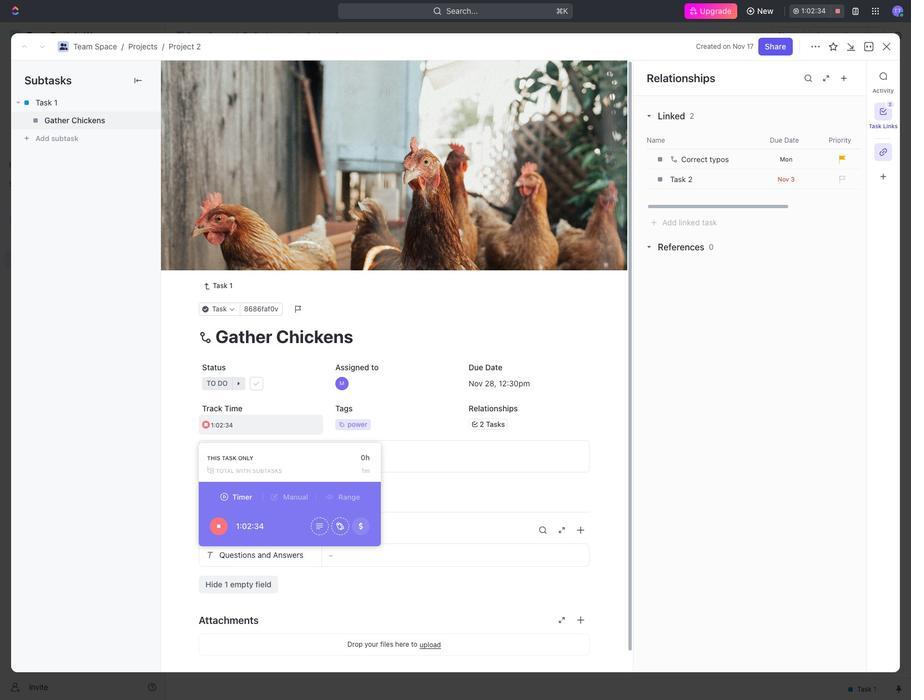 Task type: locate. For each thing, give the bounding box(es) containing it.
project
[[306, 31, 333, 40], [169, 42, 194, 51], [193, 66, 243, 84]]

1 vertical spatial 1 button
[[250, 212, 265, 223]]

add right this
[[221, 452, 235, 461]]

created
[[696, 42, 721, 51]]

8686faf0v
[[244, 305, 278, 313]]

hide inside custom fields element
[[206, 580, 223, 589]]

1 vertical spatial project 2
[[193, 66, 259, 84]]

dashboards
[[27, 114, 70, 124]]

team for team space
[[187, 31, 206, 40]]

1 horizontal spatial project 2
[[306, 31, 339, 40]]

space right user group image at top left
[[208, 31, 230, 40]]

hide 1 empty field
[[206, 580, 272, 589]]

add task down automations button
[[831, 71, 865, 81]]

add task button down task 2
[[219, 230, 261, 243]]

task 1 link
[[11, 94, 161, 112], [199, 280, 237, 293]]

team up the home link
[[73, 42, 93, 51]]

share down 'new' button
[[778, 31, 799, 40]]

project 2
[[306, 31, 339, 40], [193, 66, 259, 84]]

‎task
[[670, 175, 686, 184]]

add task for right the add task button
[[831, 71, 865, 81]]

1 vertical spatial share
[[765, 42, 786, 51]]

to right here
[[411, 641, 418, 649]]

action items
[[301, 492, 353, 502]]

1 vertical spatial add task button
[[285, 154, 332, 168]]

subtasks
[[252, 468, 282, 474]]

0 horizontal spatial space
[[95, 42, 117, 51]]

attachments
[[199, 615, 259, 626]]

assigned
[[335, 363, 369, 372]]

0 horizontal spatial add task
[[224, 231, 257, 241]]

chickens
[[72, 116, 105, 125]]

task inside tab list
[[869, 123, 882, 129]]

team space
[[187, 31, 230, 40]]

1 vertical spatial projects
[[128, 42, 158, 51]]

1 horizontal spatial to
[[371, 363, 379, 372]]

2 vertical spatial to
[[411, 641, 418, 649]]

hide for hide 1 empty field
[[206, 580, 223, 589]]

project 2 link
[[293, 29, 342, 42], [169, 42, 201, 51]]

1 horizontal spatial relationships
[[647, 71, 716, 84]]

0 horizontal spatial user group image
[[11, 218, 20, 224]]

invite
[[29, 682, 48, 692]]

1 button right task 2
[[250, 212, 265, 223]]

0 vertical spatial add task
[[831, 71, 865, 81]]

description
[[237, 452, 277, 461]]

0 vertical spatial 1 button
[[249, 192, 264, 203]]

1 horizontal spatial space
[[208, 31, 230, 40]]

2 vertical spatial add task
[[224, 231, 257, 241]]

0 horizontal spatial projects link
[[128, 42, 158, 51]]

‎task 2
[[670, 175, 693, 184]]

due
[[469, 363, 483, 372]]

2 horizontal spatial to
[[411, 641, 418, 649]]

relationships up 'linked 2' at top right
[[647, 71, 716, 84]]

add
[[831, 71, 846, 81], [298, 157, 311, 165], [224, 231, 238, 241], [221, 452, 235, 461]]

board
[[207, 102, 229, 112]]

Edit task name text field
[[199, 326, 590, 347]]

‎task 2 link
[[668, 170, 756, 189]]

1:02:34 button
[[199, 415, 323, 435]]

tags
[[335, 404, 353, 413]]

0 horizontal spatial add task button
[[219, 230, 261, 243]]

calendar
[[283, 102, 316, 112]]

to left do
[[206, 263, 215, 271]]

to do
[[206, 263, 227, 271]]

references 0
[[658, 242, 714, 252]]

1 horizontal spatial add task button
[[285, 154, 332, 168]]

space up the home link
[[95, 42, 117, 51]]

subtasks down the subtasks
[[247, 492, 285, 502]]

custom fields button
[[199, 517, 590, 544]]

0 vertical spatial space
[[208, 31, 230, 40]]

subtasks down home
[[24, 74, 72, 87]]

projects
[[254, 31, 283, 40], [128, 42, 158, 51]]

task
[[222, 455, 237, 461]]

projects link
[[240, 29, 286, 42], [128, 42, 158, 51]]

1 vertical spatial relationships
[[469, 404, 518, 413]]

your
[[365, 641, 379, 649]]

1 button for 1
[[249, 192, 264, 203]]

1 vertical spatial user group image
[[11, 218, 20, 224]]

team right user group image at top left
[[187, 31, 206, 40]]

tree inside 'sidebar' navigation
[[4, 193, 161, 343]]

1:02:34 down timer
[[236, 522, 264, 531]]

2 horizontal spatial add task button
[[825, 67, 871, 85]]

here
[[395, 641, 409, 649]]

1 vertical spatial hide
[[206, 580, 223, 589]]

0 horizontal spatial 1:02:34
[[211, 421, 233, 429]]

add description
[[221, 452, 277, 461]]

0 horizontal spatial projects
[[128, 42, 158, 51]]

Search tasks... text field
[[773, 126, 884, 143]]

team space link
[[173, 29, 233, 42], [73, 42, 117, 51]]

on
[[723, 42, 731, 51]]

1 horizontal spatial projects
[[254, 31, 283, 40]]

custom fields element
[[199, 544, 590, 594]]

task sidebar navigation tab list
[[869, 67, 898, 186]]

user group image down spaces
[[11, 218, 20, 224]]

share right 17
[[765, 42, 786, 51]]

add task button down calendar link
[[285, 154, 332, 168]]

2
[[335, 31, 339, 40], [196, 42, 201, 51], [246, 66, 255, 84], [889, 102, 892, 107], [690, 111, 695, 121], [264, 157, 268, 165], [688, 175, 693, 184], [243, 212, 247, 222], [240, 263, 244, 271], [480, 420, 484, 429]]

0 vertical spatial task 1 link
[[11, 94, 161, 112]]

0 vertical spatial project
[[306, 31, 333, 40]]

1 vertical spatial space
[[95, 42, 117, 51]]

1 button
[[249, 192, 264, 203], [250, 212, 265, 223]]

hide
[[576, 130, 591, 138], [206, 580, 223, 589]]

dashboards link
[[4, 111, 161, 128]]

attachments button
[[199, 607, 590, 634]]

1:02:34 down track time
[[211, 421, 233, 429]]

0 vertical spatial subtasks
[[24, 74, 72, 87]]

/
[[235, 31, 238, 40], [288, 31, 290, 40], [122, 42, 124, 51], [162, 42, 164, 51]]

to right assigned
[[371, 363, 379, 372]]

task 1 up task 2
[[224, 193, 246, 202]]

1 vertical spatial project
[[169, 42, 194, 51]]

relationships
[[647, 71, 716, 84], [469, 404, 518, 413]]

total
[[216, 468, 234, 474]]

0 vertical spatial relationships
[[647, 71, 716, 84]]

track time
[[202, 404, 243, 413]]

created on nov 17
[[696, 42, 754, 51]]

1 inside custom fields element
[[225, 580, 228, 589]]

0 vertical spatial user group image
[[59, 43, 67, 50]]

2 horizontal spatial add task
[[831, 71, 865, 81]]

0 horizontal spatial hide
[[206, 580, 223, 589]]

0 vertical spatial hide
[[576, 130, 591, 138]]

1 vertical spatial subtasks
[[247, 492, 285, 502]]

1 horizontal spatial 1:02:34
[[236, 522, 264, 531]]

0 vertical spatial add task button
[[825, 67, 871, 85]]

subtasks
[[24, 74, 72, 87], [247, 492, 285, 502]]

add task button down automations button
[[825, 67, 871, 85]]

task 1
[[36, 98, 58, 107], [224, 193, 246, 202], [213, 282, 233, 290]]

to inside drop your files here to upload
[[411, 641, 418, 649]]

space for team space
[[208, 31, 230, 40]]

0 vertical spatial 1:02:34
[[211, 421, 233, 429]]

0 horizontal spatial project 2
[[193, 66, 259, 84]]

1 horizontal spatial team
[[187, 31, 206, 40]]

board link
[[205, 100, 229, 115]]

task sidebar content section
[[633, 61, 911, 673]]

add task down task 2
[[224, 231, 257, 241]]

1 vertical spatial to
[[371, 363, 379, 372]]

1 horizontal spatial project 2 link
[[293, 29, 342, 42]]

team
[[187, 31, 206, 40], [73, 42, 93, 51]]

0 vertical spatial to
[[206, 263, 215, 271]]

0 vertical spatial team
[[187, 31, 206, 40]]

favorites
[[9, 161, 38, 169]]

action items button
[[296, 487, 357, 507]]

docs
[[27, 96, 45, 105]]

1 horizontal spatial subtasks
[[247, 492, 285, 502]]

task
[[848, 71, 865, 81], [36, 98, 52, 107], [869, 123, 882, 129], [313, 157, 328, 165], [224, 193, 241, 202], [224, 212, 241, 222], [240, 231, 257, 241], [213, 282, 228, 290]]

2 inside '2' button
[[889, 102, 892, 107]]

hide inside button
[[576, 130, 591, 138]]

subtasks inside button
[[247, 492, 285, 502]]

tree
[[4, 193, 161, 343]]

0
[[709, 242, 714, 252]]

relationships up the 2 tasks
[[469, 404, 518, 413]]

due date
[[469, 363, 503, 372]]

0 horizontal spatial relationships
[[469, 404, 518, 413]]

upgrade link
[[685, 3, 738, 19]]

add task down calendar
[[298, 157, 328, 165]]

share button down new
[[771, 27, 806, 44]]

task 1 up dashboards
[[36, 98, 58, 107]]

user group image
[[59, 43, 67, 50], [11, 218, 20, 224]]

task 1 down do
[[213, 282, 233, 290]]

total with subtasks
[[216, 468, 282, 474]]

user group image up the home link
[[59, 43, 67, 50]]

1 vertical spatial team
[[73, 42, 93, 51]]

0 horizontal spatial team
[[73, 42, 93, 51]]

1 vertical spatial task 1 link
[[199, 280, 237, 293]]

task 1 link up chickens
[[11, 94, 161, 112]]

team space / projects / project 2
[[73, 42, 201, 51]]

and
[[258, 551, 271, 560]]

task 2
[[224, 212, 247, 222]]

hide for hide
[[576, 130, 591, 138]]

1 horizontal spatial hide
[[576, 130, 591, 138]]

space
[[208, 31, 230, 40], [95, 42, 117, 51]]

0 vertical spatial task 1
[[36, 98, 58, 107]]

empty
[[230, 580, 253, 589]]

1 button down progress
[[249, 192, 264, 203]]

2 inside ‎task 2 link
[[688, 175, 693, 184]]

task 1 link down 'to do'
[[199, 280, 237, 293]]

task links
[[869, 123, 898, 129]]

1 horizontal spatial add task
[[298, 157, 328, 165]]



Task type: describe. For each thing, give the bounding box(es) containing it.
8686faf0v button
[[240, 303, 283, 316]]

correct typos link
[[668, 150, 756, 169]]

1m
[[361, 467, 370, 474]]

gather chickens link
[[11, 112, 161, 129]]

add down automations button
[[831, 71, 846, 81]]

team for team space / projects / project 2
[[73, 42, 93, 51]]

range
[[338, 493, 360, 501]]

action
[[301, 492, 327, 502]]

assignees
[[463, 130, 496, 138]]

2 inside 'linked 2'
[[690, 111, 695, 121]]

17
[[747, 42, 754, 51]]

list link
[[247, 100, 263, 115]]

share button right 17
[[759, 38, 793, 56]]

add down task 2
[[224, 231, 238, 241]]

assignees button
[[449, 128, 501, 141]]

2 button
[[875, 101, 894, 121]]

track
[[202, 404, 223, 413]]

0 horizontal spatial to
[[206, 263, 215, 271]]

assigned to
[[335, 363, 379, 372]]

details button
[[199, 487, 236, 507]]

time
[[225, 404, 243, 413]]

1 vertical spatial task 1
[[224, 193, 246, 202]]

gather
[[44, 116, 69, 125]]

spaces
[[9, 180, 32, 188]]

2 tasks
[[480, 420, 505, 429]]

hide button
[[572, 128, 596, 141]]

inbox
[[27, 77, 46, 86]]

0 horizontal spatial project 2 link
[[169, 42, 201, 51]]

answers
[[273, 551, 304, 560]]

list
[[249, 102, 263, 112]]

relationships inside task sidebar content section
[[647, 71, 716, 84]]

0 horizontal spatial task 1 link
[[11, 94, 161, 112]]

do
[[217, 263, 227, 271]]

items
[[330, 492, 353, 502]]

custom
[[199, 525, 235, 536]]

add inside button
[[221, 452, 235, 461]]

1 vertical spatial 1:02:34
[[236, 522, 264, 531]]

user group image
[[176, 33, 183, 38]]

subtasks button
[[243, 487, 290, 507]]

0 horizontal spatial team space link
[[73, 42, 117, 51]]

add task for the add task button to the bottom
[[224, 231, 257, 241]]

nov
[[733, 42, 745, 51]]

references
[[658, 242, 705, 252]]

1 button for 2
[[250, 212, 265, 223]]

tasks
[[486, 420, 505, 429]]

0 vertical spatial project 2
[[306, 31, 339, 40]]

activity
[[873, 87, 894, 94]]

home
[[27, 58, 48, 67]]

only
[[238, 455, 253, 461]]

sidebar navigation
[[0, 22, 166, 700]]

2 vertical spatial add task button
[[219, 230, 261, 243]]

correct
[[682, 155, 708, 164]]

manual
[[283, 493, 308, 501]]

timer
[[233, 493, 252, 501]]

home link
[[4, 54, 161, 72]]

new button
[[742, 2, 780, 20]]

0 horizontal spatial subtasks
[[24, 74, 72, 87]]

upload button
[[420, 641, 441, 649]]

favorites button
[[4, 159, 43, 172]]

gantt link
[[375, 100, 398, 115]]

upgrade
[[700, 6, 732, 16]]

table link
[[335, 100, 357, 115]]

correct typos
[[682, 155, 729, 164]]

1 horizontal spatial user group image
[[59, 43, 67, 50]]

1 horizontal spatial team space link
[[173, 29, 233, 42]]

typos
[[710, 155, 729, 164]]

2 vertical spatial project
[[193, 66, 243, 84]]

this
[[207, 455, 220, 461]]

space for team space / projects / project 2
[[95, 42, 117, 51]]

links
[[884, 123, 898, 129]]

user group image inside 'sidebar' navigation
[[11, 218, 20, 224]]

progress
[[215, 157, 251, 165]]

inbox link
[[4, 73, 161, 91]]

add description button
[[203, 448, 586, 466]]

date
[[485, 363, 503, 372]]

questions
[[219, 551, 256, 560]]

search...
[[447, 6, 478, 16]]

with
[[236, 468, 251, 474]]

0h
[[361, 453, 370, 462]]

2 vertical spatial task 1
[[213, 282, 233, 290]]

1:02:35
[[802, 7, 826, 15]]

in
[[206, 157, 213, 165]]

files
[[380, 641, 394, 649]]

1:02:35 button
[[790, 4, 845, 18]]

add down calendar link
[[298, 157, 311, 165]]

new
[[757, 6, 774, 16]]

linked
[[658, 111, 685, 121]]

1 horizontal spatial task 1 link
[[199, 280, 237, 293]]

0 vertical spatial share
[[778, 31, 799, 40]]

0 vertical spatial projects
[[254, 31, 283, 40]]

upload
[[420, 641, 441, 649]]

fields
[[238, 525, 265, 536]]

status
[[202, 363, 226, 372]]

questions and answers
[[219, 551, 304, 560]]

drop your files here to upload
[[348, 641, 441, 649]]

1:02:34 inside dropdown button
[[211, 421, 233, 429]]

automations
[[816, 31, 863, 40]]

1 horizontal spatial projects link
[[240, 29, 286, 42]]

docs link
[[4, 92, 161, 109]]

in progress
[[206, 157, 251, 165]]

details
[[203, 492, 232, 502]]

this task only
[[207, 455, 253, 461]]

custom fields
[[199, 525, 265, 536]]

calendar link
[[281, 100, 316, 115]]

drop
[[348, 641, 363, 649]]

table
[[337, 102, 357, 112]]

1 vertical spatial add task
[[298, 157, 328, 165]]



Task type: vqa. For each thing, say whether or not it's contained in the screenshot.
a
no



